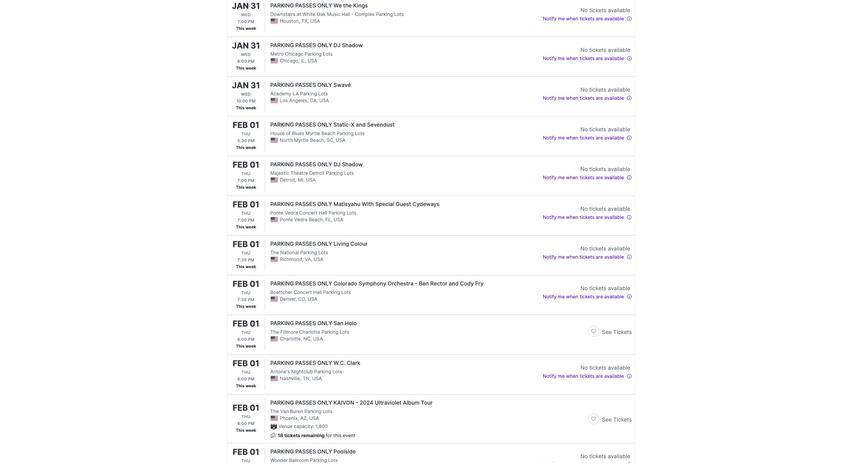 Task type: locate. For each thing, give the bounding box(es) containing it.
passes for la
[[295, 82, 316, 88]]

parking up majestic
[[270, 161, 294, 168]]

il,
[[301, 58, 306, 64]]

are for academy la parking lots
[[596, 95, 603, 101]]

0 vertical spatial parking passes only dj shadow
[[270, 42, 363, 49]]

antone's
[[270, 369, 290, 375]]

passes for fillmore
[[295, 320, 316, 327]]

31 inside jan 31 wed 7:00 pm this week
[[251, 1, 260, 11]]

parking down 18
[[270, 449, 294, 455]]

1 vertical spatial tickets
[[613, 416, 632, 423]]

5:30
[[237, 138, 247, 143]]

1 the from the top
[[270, 250, 279, 256]]

10 no tickets available from the top
[[580, 453, 630, 460]]

1 vertical spatial vedra
[[294, 217, 307, 223]]

thu for parking passes only w.c. clark
[[241, 370, 251, 375]]

this for the van buren parking lots
[[236, 428, 245, 433]]

0 vertical spatial 31
[[251, 1, 260, 11]]

parking passes only dj shadow for jan 31
[[270, 42, 363, 49]]

tickets for parking passes only kaivon - 2024 ultraviolet album tour
[[613, 416, 632, 423]]

colour
[[350, 241, 368, 247]]

parking up boettcher
[[270, 280, 294, 287]]

only left swavé
[[317, 82, 332, 88]]

only for houston, tx, usa
[[317, 2, 332, 9]]

2 parking passes only dj shadow from the top
[[270, 161, 363, 168]]

only left san
[[317, 320, 332, 327]]

8 no from the top
[[580, 285, 588, 292]]

x
[[351, 121, 354, 128]]

8 week from the top
[[245, 304, 256, 309]]

this inside jan 31 wed 10:00 pm this week
[[236, 105, 245, 110]]

parking up fillmore
[[270, 320, 294, 327]]

tickets
[[613, 329, 632, 336], [613, 416, 632, 423]]

7:00 inside jan 31 wed 7:00 pm this week
[[238, 19, 247, 24]]

passes up blues
[[295, 121, 316, 128]]

1 notify me when tickets are available from the top
[[543, 16, 624, 21]]

notify me when tickets are available for the national parking lots
[[543, 254, 624, 260]]

are for the national parking lots
[[596, 254, 603, 260]]

parking down parking passes only w.c. clark
[[314, 369, 331, 375]]

4 this from the top
[[236, 145, 245, 150]]

thu
[[241, 132, 251, 137], [241, 171, 251, 176], [241, 211, 251, 216], [241, 251, 251, 256], [241, 291, 251, 296], [241, 330, 251, 335], [241, 370, 251, 375], [241, 414, 251, 419]]

1 vertical spatial 31
[[251, 41, 260, 51]]

feb for parking passes only w.c. clark
[[233, 359, 248, 369]]

los angeles, ca, usa
[[280, 98, 329, 103]]

houston,
[[280, 18, 300, 24]]

notify for the national parking lots
[[543, 254, 557, 260]]

myrtle up north myrtle beach, sc, usa
[[305, 130, 320, 136]]

9 notify me when tickets are available from the top
[[543, 373, 624, 379]]

2 vertical spatial jan
[[232, 81, 249, 90]]

no tickets available for ponte vedra concert hall parking lots
[[580, 206, 630, 212]]

parking up il,
[[305, 51, 322, 57]]

1 vertical spatial wed
[[241, 52, 251, 57]]

this inside jan 31 wed 8:00 pm this week
[[236, 66, 245, 71]]

no for house of blues myrtle beach parking lots
[[580, 126, 588, 133]]

3 jan from the top
[[232, 81, 249, 90]]

feb 01 thu 7:30 pm this week for parking passes only living colour
[[233, 240, 259, 269]]

0 vertical spatial tickets
[[613, 329, 632, 336]]

parking passes only matisyahu with special guest cydeways
[[270, 201, 440, 208]]

passes up white
[[295, 2, 316, 9]]

guest
[[396, 201, 411, 208]]

31 inside jan 31 wed 8:00 pm this week
[[251, 41, 260, 51]]

0 vertical spatial ponte
[[270, 210, 283, 216]]

1 vertical spatial the
[[270, 329, 279, 335]]

0 vertical spatial beach,
[[310, 137, 325, 143]]

only up metro chicago parking lots
[[317, 42, 332, 49]]

0 vertical spatial shadow
[[342, 42, 363, 49]]

feb for parking passes only matisyahu with special guest cydeways
[[233, 200, 248, 210]]

8:00 for parking passes only san holo
[[237, 337, 247, 342]]

wed inside jan 31 wed 10:00 pm this week
[[241, 92, 251, 97]]

usa
[[310, 18, 320, 24], [308, 58, 317, 64], [319, 98, 329, 103], [336, 137, 346, 143], [306, 177, 316, 183], [334, 217, 343, 223], [314, 257, 323, 262], [308, 296, 317, 302], [313, 336, 323, 342], [312, 376, 322, 382], [309, 416, 319, 421]]

parking passes only kaivon - 2024 ultraviolet album tour
[[270, 400, 433, 406]]

1 no tickets available from the top
[[580, 7, 630, 14]]

beach, down the ponte vedra concert hall parking lots
[[309, 217, 324, 223]]

parking down static-
[[337, 130, 354, 136]]

3 me from the top
[[558, 95, 565, 101]]

the left "national"
[[270, 250, 279, 256]]

boettcher concert hall parking lots
[[270, 290, 351, 295]]

3 8:00 from the top
[[237, 377, 247, 382]]

8:00 inside jan 31 wed 8:00 pm this week
[[237, 59, 247, 64]]

us national flag image down majestic
[[270, 177, 278, 183]]

hall down the
[[342, 11, 350, 17]]

pm
[[248, 19, 254, 24], [248, 59, 255, 64], [249, 99, 256, 104], [248, 138, 255, 143], [248, 178, 254, 183], [248, 218, 254, 223], [248, 258, 254, 263], [248, 297, 254, 302], [248, 337, 255, 342], [248, 377, 255, 382], [248, 421, 255, 426]]

10 parking from the top
[[270, 360, 294, 367]]

3 week from the top
[[245, 105, 256, 110]]

parking for chicago
[[270, 42, 294, 49]]

0 vertical spatial feb 01 thu 7:00 pm this week
[[233, 160, 259, 190]]

see tickets for parking passes only san holo
[[602, 329, 632, 336]]

parking up "national"
[[270, 241, 294, 247]]

- down the
[[351, 11, 354, 17]]

0 vertical spatial -
[[351, 11, 354, 17]]

2 see from the top
[[602, 416, 612, 423]]

3 feb 01 thu 8:00 pm this week from the top
[[233, 403, 259, 433]]

usa right il,
[[308, 58, 317, 64]]

01 for parking passes only w.c. clark
[[250, 359, 259, 369]]

4 no from the top
[[580, 126, 588, 133]]

dj down the downstairs at white oak music hall - complex parking lots
[[334, 42, 340, 49]]

3 wed from the top
[[241, 92, 251, 97]]

1 when from the top
[[566, 16, 578, 21]]

only up the beach
[[317, 121, 332, 128]]

only left living
[[317, 241, 332, 247]]

dj down 'sc,'
[[334, 161, 340, 168]]

thu for parking passes only living colour
[[241, 251, 251, 256]]

jan
[[232, 1, 249, 11], [232, 41, 249, 51], [232, 81, 249, 90]]

only left w.c.
[[317, 360, 332, 367]]

passes up metro chicago parking lots
[[295, 42, 316, 49]]

1 7:00 from the top
[[238, 19, 247, 24]]

passes down the remaining
[[295, 449, 316, 455]]

parking for concert
[[270, 280, 294, 287]]

notify for ponte vedra concert hall parking lots
[[543, 214, 557, 220]]

angeles,
[[289, 98, 309, 103]]

1 vertical spatial jan
[[232, 41, 249, 51]]

usa right tn,
[[312, 376, 322, 382]]

static-
[[334, 121, 351, 128]]

2 vertical spatial 31
[[251, 81, 260, 90]]

0 vertical spatial see tickets
[[602, 329, 632, 336]]

this for academy la parking lots
[[236, 105, 245, 110]]

passes up the 'the van buren parking lots'
[[295, 400, 316, 406]]

only left kaivon
[[317, 400, 332, 406]]

us national flag image for parking passes only static-x and sevendust
[[270, 138, 278, 143]]

parking
[[270, 2, 294, 9], [270, 42, 294, 49], [270, 82, 294, 88], [270, 121, 294, 128], [270, 161, 294, 168], [270, 201, 294, 208], [270, 241, 294, 247], [270, 280, 294, 287], [270, 320, 294, 327], [270, 360, 294, 367], [270, 400, 294, 406], [270, 449, 294, 455]]

1 vertical spatial -
[[415, 280, 417, 287]]

notify me when tickets are available button for metro chicago parking lots
[[543, 54, 632, 62]]

beach
[[321, 130, 335, 136]]

0 vertical spatial 7:30
[[238, 258, 247, 263]]

beach, down house of blues myrtle beach parking lots
[[310, 137, 325, 143]]

concert up the ponte vedra beach, fl, usa on the top left
[[299, 210, 317, 216]]

1,800
[[316, 424, 328, 430]]

parking for at
[[270, 2, 294, 9]]

parking for theatre
[[270, 161, 294, 168]]

feb for parking passes only living colour
[[233, 240, 248, 249]]

1 see from the top
[[602, 329, 612, 336]]

9 no from the top
[[580, 365, 588, 371]]

3 tooltip image from the top
[[626, 135, 632, 141]]

week inside jan 31 wed 8:00 pm this week
[[245, 66, 256, 71]]

wed inside jan 31 wed 7:00 pm this week
[[241, 12, 251, 17]]

2 vertical spatial feb 01 thu 8:00 pm this week
[[233, 403, 259, 433]]

feb 01 thu 8:00 pm this week
[[233, 319, 259, 349], [233, 359, 259, 389], [233, 403, 259, 433]]

- left ben
[[415, 280, 417, 287]]

special
[[375, 201, 394, 208]]

usa right nc,
[[313, 336, 323, 342]]

5 parking from the top
[[270, 161, 294, 168]]

1 vertical spatial concert
[[294, 290, 312, 295]]

los
[[280, 98, 288, 103]]

1 passes from the top
[[295, 2, 316, 9]]

parking down colorado
[[323, 290, 340, 295]]

this for metro chicago parking lots
[[236, 66, 245, 71]]

1 vertical spatial 7:00
[[238, 178, 247, 183]]

1 tooltip image from the top
[[626, 16, 632, 21]]

week inside jan 31 wed 7:00 pm this week
[[245, 26, 256, 31]]

tickets
[[589, 7, 606, 14], [580, 16, 595, 21], [589, 47, 606, 53], [580, 55, 595, 61], [589, 86, 606, 93], [580, 95, 595, 101], [589, 126, 606, 133], [580, 135, 595, 141], [589, 166, 606, 173], [580, 175, 595, 180], [589, 206, 606, 212], [580, 214, 595, 220], [589, 245, 606, 252], [580, 254, 595, 260], [589, 285, 606, 292], [580, 294, 595, 300], [589, 365, 606, 371], [580, 373, 595, 379], [284, 433, 300, 439], [589, 453, 606, 460]]

academy la parking lots
[[270, 91, 328, 97]]

usa down majestic theatre detroit parking lots
[[306, 177, 316, 183]]

beach,
[[310, 137, 325, 143], [309, 217, 324, 223]]

notify me when tickets are available
[[543, 16, 624, 21], [543, 55, 624, 61], [543, 95, 624, 101], [543, 135, 624, 141], [543, 175, 624, 180], [543, 214, 624, 220], [543, 254, 624, 260], [543, 294, 624, 300], [543, 373, 624, 379]]

1 vertical spatial feb 01 thu 8:00 pm this week
[[233, 359, 259, 389]]

1 this from the top
[[236, 26, 245, 31]]

when for the national parking lots
[[566, 254, 578, 260]]

dj
[[334, 42, 340, 49], [334, 161, 340, 168]]

7 notify from the top
[[543, 254, 557, 260]]

feb 01 thu 7:00 pm this week for parking passes only matisyahu with special guest cydeways
[[233, 200, 259, 230]]

6 us national flag image from the top
[[270, 376, 278, 382]]

1 vertical spatial feb 01 thu 7:30 pm this week
[[233, 279, 259, 309]]

usa right 'sc,'
[[336, 137, 346, 143]]

only up boettcher concert hall parking lots on the left bottom of the page
[[317, 280, 332, 287]]

usa down "oak"
[[310, 18, 320, 24]]

parking up metro
[[270, 42, 294, 49]]

nashville, tn, usa
[[280, 376, 322, 382]]

1 vertical spatial myrtle
[[294, 137, 309, 143]]

2 parking from the top
[[270, 42, 294, 49]]

4 notify me when tickets are available from the top
[[543, 135, 624, 141]]

2 notify from the top
[[543, 55, 557, 61]]

living
[[334, 241, 349, 247]]

tooltip image
[[626, 16, 632, 21], [626, 96, 632, 101], [626, 135, 632, 141], [626, 175, 632, 180], [626, 215, 632, 220], [626, 255, 632, 260], [626, 294, 632, 300], [626, 374, 632, 379], [626, 463, 632, 463]]

the
[[270, 250, 279, 256], [270, 329, 279, 335], [270, 409, 279, 415]]

1 31 from the top
[[251, 1, 260, 11]]

ponte
[[270, 210, 283, 216], [280, 217, 293, 223]]

week for metro chicago parking lots
[[245, 66, 256, 71]]

only up "oak"
[[317, 2, 332, 9]]

6 week from the top
[[245, 225, 256, 230]]

1 notify from the top
[[543, 16, 557, 21]]

metro
[[270, 51, 284, 57]]

parking up los angeles, ca, usa
[[300, 91, 317, 97]]

passes up charlotte
[[295, 320, 316, 327]]

1 vertical spatial dj
[[334, 161, 340, 168]]

6 feb from the top
[[233, 319, 248, 329]]

0 vertical spatial wed
[[241, 12, 251, 17]]

wed inside jan 31 wed 8:00 pm this week
[[241, 52, 251, 57]]

detroit
[[309, 170, 325, 176]]

parking down detroit, at the left top
[[270, 201, 294, 208]]

vedra up the ponte vedra beach, fl, usa on the top left
[[285, 210, 298, 216]]

2 shadow from the top
[[342, 161, 363, 168]]

no
[[580, 7, 588, 14], [580, 47, 588, 53], [580, 86, 588, 93], [580, 126, 588, 133], [580, 166, 588, 173], [580, 206, 588, 212], [580, 245, 588, 252], [580, 285, 588, 292], [580, 365, 588, 371], [580, 453, 588, 460]]

week for antone's nightclub parking lots
[[245, 384, 256, 389]]

0 vertical spatial and
[[356, 121, 366, 128]]

2 dj from the top
[[334, 161, 340, 168]]

vedra down the ponte vedra concert hall parking lots
[[294, 217, 307, 223]]

1 vertical spatial shadow
[[342, 161, 363, 168]]

us national flag image for parking passes only kaivon - 2024 ultraviolet album tour
[[270, 416, 278, 421]]

parking right detroit
[[326, 170, 343, 176]]

7 when from the top
[[566, 254, 578, 260]]

only up the ponte vedra concert hall parking lots
[[317, 201, 332, 208]]

2 7:00 from the top
[[238, 178, 247, 183]]

2 notify me when tickets are available from the top
[[543, 55, 624, 61]]

4 me from the top
[[558, 135, 565, 141]]

7:30 for parking passes only living colour
[[238, 258, 247, 263]]

0 vertical spatial dj
[[334, 42, 340, 49]]

3 parking from the top
[[270, 82, 294, 88]]

0 vertical spatial feb 01 thu 7:30 pm this week
[[233, 240, 259, 269]]

1 wed from the top
[[241, 12, 251, 17]]

9 week from the top
[[245, 344, 256, 349]]

1 vertical spatial and
[[449, 280, 459, 287]]

1 vertical spatial see tickets
[[602, 416, 632, 423]]

1 vertical spatial 7:30
[[238, 297, 247, 302]]

kings
[[353, 2, 368, 9]]

notify
[[543, 16, 557, 21], [543, 55, 557, 61], [543, 95, 557, 101], [543, 135, 557, 141], [543, 175, 557, 180], [543, 214, 557, 220], [543, 254, 557, 260], [543, 294, 557, 300], [543, 373, 557, 379]]

this for boettcher concert hall parking lots
[[236, 304, 245, 309]]

only
[[317, 2, 332, 9], [317, 42, 332, 49], [317, 82, 332, 88], [317, 121, 332, 128], [317, 161, 332, 168], [317, 201, 332, 208], [317, 241, 332, 247], [317, 280, 332, 287], [317, 320, 332, 327], [317, 360, 332, 367], [317, 400, 332, 406], [317, 449, 332, 455]]

us national flag image for parking passes only we the kings
[[270, 18, 278, 24]]

2 this from the top
[[236, 66, 245, 71]]

31 inside jan 31 wed 10:00 pm this week
[[251, 81, 260, 90]]

7 tooltip image from the top
[[626, 294, 632, 300]]

me
[[558, 16, 565, 21], [558, 55, 565, 61], [558, 95, 565, 101], [558, 135, 565, 141], [558, 175, 565, 180], [558, 214, 565, 220], [558, 254, 565, 260], [558, 294, 565, 300], [558, 373, 565, 379]]

myrtle
[[305, 130, 320, 136], [294, 137, 309, 143]]

richmond, va, usa
[[280, 257, 323, 262]]

parking passes only dj shadow up metro chicago parking lots
[[270, 42, 363, 49]]

4 no tickets available from the top
[[580, 126, 630, 133]]

week for majestic theatre detroit parking lots
[[245, 185, 256, 190]]

only down for
[[317, 449, 332, 455]]

11 passes from the top
[[295, 400, 316, 406]]

9 no tickets available from the top
[[580, 365, 630, 371]]

1 7:30 from the top
[[238, 258, 247, 263]]

detroit, mi, usa
[[280, 177, 316, 183]]

thu for parking passes only static-x and sevendust
[[241, 132, 251, 137]]

me for antone's nightclub parking lots
[[558, 373, 565, 379]]

8 are from the top
[[596, 294, 603, 300]]

7:30 for parking passes only colorado symphony orchestra - ben rector and cody fry
[[238, 297, 247, 302]]

hall up fl, at left
[[319, 210, 327, 216]]

0 vertical spatial jan
[[232, 1, 249, 11]]

0 vertical spatial the
[[270, 250, 279, 256]]

week inside jan 31 wed 10:00 pm this week
[[245, 105, 256, 110]]

1 horizontal spatial -
[[356, 400, 358, 406]]

3 thu from the top
[[241, 211, 251, 216]]

us national flag image
[[270, 18, 278, 24], [270, 138, 278, 143], [270, 177, 278, 183], [270, 257, 278, 262]]

no tickets available for antone's nightclub parking lots
[[580, 365, 630, 371]]

only for detroit, mi, usa
[[317, 161, 332, 168]]

1 notify me when tickets are available button from the top
[[543, 14, 632, 22]]

parking up antone's
[[270, 360, 294, 367]]

az,
[[300, 416, 308, 421]]

1 vertical spatial ponte
[[280, 217, 293, 223]]

hall up the denver, co, usa
[[313, 290, 322, 295]]

2 vertical spatial 7:00
[[238, 218, 247, 223]]

venue capacity: 1,800
[[278, 424, 328, 430]]

ponte for ponte vedra concert hall parking lots
[[270, 210, 283, 216]]

passes for at
[[295, 2, 316, 9]]

0 vertical spatial vedra
[[285, 210, 298, 216]]

the fillmore charlotte parking lots
[[270, 329, 349, 335]]

fillmore
[[280, 329, 298, 335]]

passes up boettcher concert hall parking lots on the left bottom of the page
[[295, 280, 316, 287]]

feb for parking passes only colorado symphony orchestra - ben rector and cody fry
[[233, 279, 248, 289]]

4 when from the top
[[566, 135, 578, 141]]

us national flag image for parking passes only matisyahu with special guest cydeways
[[270, 217, 278, 223]]

venue
[[278, 424, 293, 430]]

- left the 2024
[[356, 400, 358, 406]]

2 horizontal spatial -
[[415, 280, 417, 287]]

8 parking from the top
[[270, 280, 294, 287]]

us national flag image down house in the top left of the page
[[270, 138, 278, 143]]

0 horizontal spatial -
[[351, 11, 354, 17]]

8 tooltip image from the top
[[626, 374, 632, 379]]

1 dj from the top
[[334, 42, 340, 49]]

01
[[250, 120, 259, 130], [250, 160, 259, 170], [250, 200, 259, 210], [250, 240, 259, 249], [250, 279, 259, 289], [250, 319, 259, 329], [250, 359, 259, 369], [250, 403, 259, 413], [250, 448, 259, 457]]

2 when from the top
[[566, 55, 578, 61]]

parking passes only living colour
[[270, 241, 368, 247]]

0 vertical spatial 7:00
[[238, 19, 247, 24]]

are for house of blues myrtle beach parking lots
[[596, 135, 603, 141]]

1 vertical spatial feb 01 thu 7:00 pm this week
[[233, 200, 259, 230]]

passes up the national parking lots
[[295, 241, 316, 247]]

4 week from the top
[[245, 145, 256, 150]]

passes up antone's nightclub parking lots
[[295, 360, 316, 367]]

jan 31 wed 10:00 pm this week
[[232, 81, 260, 110]]

house of blues myrtle beach parking lots
[[270, 130, 365, 136]]

4 only from the top
[[317, 121, 332, 128]]

week inside feb 01 thu 5:30 pm this week
[[245, 145, 256, 150]]

notify for antone's nightclub parking lots
[[543, 373, 557, 379]]

3 passes from the top
[[295, 82, 316, 88]]

6 only from the top
[[317, 201, 332, 208]]

nc,
[[303, 336, 312, 342]]

5 notify me when tickets are available from the top
[[543, 175, 624, 180]]

passes up the ponte vedra concert hall parking lots
[[295, 201, 316, 208]]

6 01 from the top
[[250, 319, 259, 329]]

2 8:00 from the top
[[237, 337, 247, 342]]

2 vertical spatial wed
[[241, 92, 251, 97]]

0 horizontal spatial and
[[356, 121, 366, 128]]

parking up academy
[[270, 82, 294, 88]]

1 week from the top
[[245, 26, 256, 31]]

pm inside jan 31 wed 7:00 pm this week
[[248, 19, 254, 24]]

usa for concert
[[308, 296, 317, 302]]

parking passes only dj shadow up detroit
[[270, 161, 363, 168]]

1 vertical spatial see
[[602, 416, 612, 423]]

downstairs at white oak music hall - complex parking lots
[[270, 11, 404, 17]]

when for majestic theatre detroit parking lots
[[566, 175, 578, 180]]

passes for concert
[[295, 280, 316, 287]]

tooltip image for colour
[[626, 255, 632, 260]]

ultraviolet
[[375, 400, 401, 406]]

pm inside jan 31 wed 10:00 pm this week
[[249, 99, 256, 104]]

6 thu from the top
[[241, 330, 251, 335]]

01 for parking passes only colorado symphony orchestra - ben rector and cody fry
[[250, 279, 259, 289]]

the left van in the bottom of the page
[[270, 409, 279, 415]]

3 31 from the top
[[251, 81, 260, 90]]

san
[[334, 320, 343, 327]]

pm inside feb 01 thu 5:30 pm this week
[[248, 138, 255, 143]]

notify for boettcher concert hall parking lots
[[543, 294, 557, 300]]

parking passes only dj shadow
[[270, 42, 363, 49], [270, 161, 363, 168]]

9 notify me when tickets are available button from the top
[[543, 372, 632, 380]]

9 me from the top
[[558, 373, 565, 379]]

notify me when tickets are available button for house of blues myrtle beach parking lots
[[543, 134, 632, 142]]

0 vertical spatial feb 01 thu 8:00 pm this week
[[233, 319, 259, 349]]

7 only from the top
[[317, 241, 332, 247]]

2 week from the top
[[245, 66, 256, 71]]

9 parking from the top
[[270, 320, 294, 327]]

2 are from the top
[[596, 55, 603, 61]]

1 vertical spatial beach,
[[309, 217, 324, 223]]

31
[[251, 1, 260, 11], [251, 41, 260, 51], [251, 81, 260, 90]]

2 thu from the top
[[241, 171, 251, 176]]

week for ponte vedra concert hall parking lots
[[245, 225, 256, 230]]

6 parking from the top
[[270, 201, 294, 208]]

week for the van buren parking lots
[[245, 428, 256, 433]]

notify me when tickets are available for boettcher concert hall parking lots
[[543, 294, 624, 300]]

notify for downstairs at white oak music hall - complex parking lots
[[543, 16, 557, 21]]

parking up downstairs
[[270, 2, 294, 9]]

9 passes from the top
[[295, 320, 316, 327]]

4 parking from the top
[[270, 121, 294, 128]]

8 feb from the top
[[233, 403, 248, 413]]

capacity:
[[294, 424, 314, 430]]

feb inside feb 01 thu 5:30 pm this week
[[233, 120, 248, 130]]

no for downstairs at white oak music hall - complex parking lots
[[580, 7, 588, 14]]

2 notify me when tickets are available button from the top
[[543, 54, 632, 62]]

parking for vedra
[[270, 201, 294, 208]]

8 when from the top
[[566, 294, 578, 300]]

the
[[343, 2, 352, 9]]

notify me when tickets are available button for boettcher concert hall parking lots
[[543, 293, 632, 301]]

shadow for 31
[[342, 42, 363, 49]]

pm for metro chicago parking lots
[[248, 59, 255, 64]]

usa down boettcher concert hall parking lots on the left bottom of the page
[[308, 296, 317, 302]]

4 tooltip image from the top
[[626, 175, 632, 180]]

phoenix,
[[280, 416, 299, 421]]

feb
[[233, 120, 248, 130], [233, 160, 248, 170], [233, 200, 248, 210], [233, 240, 248, 249], [233, 279, 248, 289], [233, 319, 248, 329], [233, 359, 248, 369], [233, 403, 248, 413], [233, 448, 248, 457]]

1 see tickets from the top
[[602, 329, 632, 336]]

parking up az, in the bottom of the page
[[304, 409, 321, 415]]

vedra for beach,
[[294, 217, 307, 223]]

jan inside jan 31 wed 7:00 pm this week
[[232, 1, 249, 11]]

0 vertical spatial see
[[602, 329, 612, 336]]

only up detroit
[[317, 161, 332, 168]]

available
[[608, 7, 630, 14], [604, 16, 624, 21], [608, 47, 630, 53], [604, 55, 624, 61], [608, 86, 630, 93], [604, 95, 624, 101], [608, 126, 630, 133], [604, 135, 624, 141], [608, 166, 630, 173], [604, 175, 624, 180], [608, 206, 630, 212], [604, 214, 624, 220], [608, 245, 630, 252], [604, 254, 624, 260], [608, 285, 630, 292], [604, 294, 624, 300], [608, 365, 630, 371], [604, 373, 624, 379], [608, 453, 630, 460]]

5 01 from the top
[[250, 279, 259, 289]]

5 notify from the top
[[543, 175, 557, 180]]

and left cody
[[449, 280, 459, 287]]

only for north myrtle beach, sc, usa
[[317, 121, 332, 128]]

thu inside feb 01 thu 5:30 pm this week
[[241, 132, 251, 137]]

pm inside jan 31 wed 8:00 pm this week
[[248, 59, 255, 64]]

parking up house in the top left of the page
[[270, 121, 294, 128]]

jan inside jan 31 wed 10:00 pm this week
[[232, 81, 249, 90]]

parking for nightclub
[[270, 360, 294, 367]]

downstairs
[[270, 11, 295, 17]]

3 7:00 from the top
[[238, 218, 247, 223]]

us national flag image
[[270, 58, 278, 63], [270, 98, 278, 103], [270, 217, 278, 223], [270, 297, 278, 302], [270, 336, 278, 342], [270, 376, 278, 382], [270, 416, 278, 421]]

2 7:30 from the top
[[238, 297, 247, 302]]

2 vertical spatial the
[[270, 409, 279, 415]]

us national flag image down downstairs
[[270, 18, 278, 24]]

7 notify me when tickets are available button from the top
[[543, 253, 632, 261]]

notify me when tickets are available button
[[543, 14, 632, 22], [543, 54, 632, 62], [543, 94, 632, 102], [543, 134, 632, 142], [543, 173, 632, 181], [543, 213, 632, 221], [543, 253, 632, 261], [543, 293, 632, 301], [543, 372, 632, 380]]

jan inside jan 31 wed 8:00 pm this week
[[232, 41, 249, 51]]

parking up van in the bottom of the page
[[270, 400, 294, 406]]

wed
[[241, 12, 251, 17], [241, 52, 251, 57], [241, 92, 251, 97]]

this inside feb 01 thu 5:30 pm this week
[[236, 145, 245, 150]]

concert up co,
[[294, 290, 312, 295]]

6 me from the top
[[558, 214, 565, 220]]

co,
[[298, 296, 306, 302]]

and right x
[[356, 121, 366, 128]]

no for the national parking lots
[[580, 245, 588, 252]]

this inside jan 31 wed 7:00 pm this week
[[236, 26, 245, 31]]

notify for house of blues myrtle beach parking lots
[[543, 135, 557, 141]]

passes up the academy la parking lots
[[295, 82, 316, 88]]

week for academy la parking lots
[[245, 105, 256, 110]]

2 wed from the top
[[241, 52, 251, 57]]

usa right va,
[[314, 257, 323, 262]]

us national flag image left richmond,
[[270, 257, 278, 262]]

1 vertical spatial parking passes only dj shadow
[[270, 161, 363, 168]]

the left fillmore
[[270, 329, 279, 335]]

this for majestic theatre detroit parking lots
[[236, 185, 245, 190]]

3 feb from the top
[[233, 200, 248, 210]]

usa right az, in the bottom of the page
[[309, 416, 319, 421]]

ponte for ponte vedra beach, fl, usa
[[280, 217, 293, 223]]

myrtle down blues
[[294, 137, 309, 143]]

feb 01 thu 8:00 pm this week for parking passes only w.c. clark
[[233, 359, 259, 389]]

week for downstairs at white oak music hall - complex parking lots
[[245, 26, 256, 31]]

3 us national flag image from the top
[[270, 177, 278, 183]]

feb 01 thu 7:30 pm this week
[[233, 240, 259, 269], [233, 279, 259, 309]]

5 thu from the top
[[241, 291, 251, 296]]

usa for chicago
[[308, 58, 317, 64]]

5 feb from the top
[[233, 279, 248, 289]]

this
[[333, 433, 342, 439]]

01 inside feb 01 thu 5:30 pm this week
[[250, 120, 259, 130]]

7 us national flag image from the top
[[270, 416, 278, 421]]

passes up theatre
[[295, 161, 316, 168]]



Task type: describe. For each thing, give the bounding box(es) containing it.
2 vertical spatial hall
[[313, 290, 322, 295]]

week for the fillmore charlotte parking lots
[[245, 344, 256, 349]]

12 parking from the top
[[270, 449, 294, 455]]

beach, for static-
[[310, 137, 325, 143]]

wed for parking passes only dj shadow
[[241, 52, 251, 57]]

are for majestic theatre detroit parking lots
[[596, 175, 603, 180]]

charlotte
[[299, 329, 320, 335]]

us national flag image for parking passes only dj shadow
[[270, 58, 278, 63]]

the national parking lots
[[270, 250, 328, 256]]

majestic theatre detroit parking lots
[[270, 170, 354, 176]]

us national flag image for parking passes only swavé
[[270, 98, 278, 103]]

richmond,
[[280, 257, 304, 262]]

for
[[326, 433, 332, 439]]

see for parking passes only kaivon - 2024 ultraviolet album tour
[[602, 416, 612, 423]]

week for the national parking lots
[[245, 264, 256, 269]]

are for antone's nightclub parking lots
[[596, 373, 603, 379]]

antone's nightclub parking lots
[[270, 369, 342, 375]]

no tickets available for academy la parking lots
[[580, 86, 630, 93]]

va,
[[305, 257, 312, 262]]

this for ponte vedra concert hall parking lots
[[236, 225, 245, 230]]

1 horizontal spatial and
[[449, 280, 459, 287]]

9 01 from the top
[[250, 448, 259, 457]]

only for nashville, tn, usa
[[317, 360, 332, 367]]

feb 01
[[233, 448, 259, 457]]

of
[[286, 130, 291, 136]]

18 tickets remaining for this event
[[278, 433, 355, 439]]

ca,
[[310, 98, 318, 103]]

rector
[[430, 280, 447, 287]]

parking for la
[[270, 82, 294, 88]]

notify me when tickets are available for downstairs at white oak music hall - complex parking lots
[[543, 16, 624, 21]]

are for ponte vedra concert hall parking lots
[[596, 214, 603, 220]]

me for the national parking lots
[[558, 254, 565, 260]]

nightclub
[[291, 369, 313, 375]]

with
[[362, 201, 374, 208]]

tn,
[[303, 376, 311, 382]]

pm for antone's nightclub parking lots
[[248, 377, 255, 382]]

parking passes only swavé
[[270, 82, 351, 88]]

31 for parking passes only we the kings
[[251, 1, 260, 11]]

fry
[[475, 280, 484, 287]]

me for downstairs at white oak music hall - complex parking lots
[[558, 16, 565, 21]]

usa right fl, at left
[[334, 217, 343, 223]]

la
[[293, 91, 299, 97]]

no for antone's nightclub parking lots
[[580, 365, 588, 371]]

the van buren parking lots
[[270, 409, 332, 415]]

tooltip image for clark
[[626, 374, 632, 379]]

no tickets available for metro chicago parking lots
[[580, 47, 630, 53]]

parking passes only poolside
[[270, 449, 356, 455]]

nashville,
[[280, 376, 301, 382]]

no for ponte vedra concert hall parking lots
[[580, 206, 588, 212]]

no for majestic theatre detroit parking lots
[[580, 166, 588, 173]]

houston, tx, usa
[[280, 18, 320, 24]]

no tickets available for house of blues myrtle beach parking lots
[[580, 126, 630, 133]]

when for house of blues myrtle beach parking lots
[[566, 135, 578, 141]]

only for chicago, il, usa
[[317, 42, 332, 49]]

us national flag image for parking passes only dj shadow
[[270, 177, 278, 183]]

thu for parking passes only kaivon - 2024 ultraviolet album tour
[[241, 414, 251, 419]]

12 passes from the top
[[295, 449, 316, 455]]

feb 01 thu 8:00 pm this week for parking passes only san holo
[[233, 319, 259, 349]]

jan for parking passes only swavé
[[232, 81, 249, 90]]

tx,
[[301, 18, 309, 24]]

theatre
[[290, 170, 308, 176]]

north myrtle beach, sc, usa
[[280, 137, 346, 143]]

1 vertical spatial hall
[[319, 210, 327, 216]]

parking passes only colorado symphony orchestra - ben rector and cody fry
[[270, 280, 484, 287]]

notify me when tickets are available button for academy la parking lots
[[543, 94, 632, 102]]

0 vertical spatial concert
[[299, 210, 317, 216]]

10 no from the top
[[580, 453, 588, 460]]

parking passes only static-x and sevendust
[[270, 121, 395, 128]]

2 vertical spatial -
[[356, 400, 358, 406]]

symphony
[[359, 280, 386, 287]]

0 vertical spatial myrtle
[[305, 130, 320, 136]]

national
[[280, 250, 299, 256]]

colorado
[[334, 280, 357, 287]]

- for hall
[[351, 11, 354, 17]]

feb 01 thu 5:30 pm this week
[[233, 120, 259, 150]]

me for boettcher concert hall parking lots
[[558, 294, 565, 300]]

ben
[[419, 280, 429, 287]]

feb for parking passes only san holo
[[233, 319, 248, 329]]

week for boettcher concert hall parking lots
[[245, 304, 256, 309]]

tooltip image for shadow
[[626, 175, 632, 180]]

passes for chicago
[[295, 42, 316, 49]]

usa right ca,
[[319, 98, 329, 103]]

kaivon
[[334, 400, 354, 406]]

orchestra
[[388, 280, 413, 287]]

01 for parking passes only static-x and sevendust
[[250, 120, 259, 130]]

beach, for matisyahu
[[309, 217, 324, 223]]

charlotte,
[[280, 336, 302, 342]]

fl,
[[325, 217, 332, 223]]

parking up va,
[[300, 250, 317, 256]]

parking passes only w.c. clark
[[270, 360, 360, 367]]

chicago,
[[280, 58, 300, 64]]

blues
[[292, 130, 304, 136]]

me for metro chicago parking lots
[[558, 55, 565, 61]]

me for house of blues myrtle beach parking lots
[[558, 135, 565, 141]]

notify me when tickets are available for majestic theatre detroit parking lots
[[543, 175, 624, 180]]

cody
[[460, 280, 474, 287]]

pm for house of blues myrtle beach parking lots
[[248, 138, 255, 143]]

buren
[[290, 409, 303, 415]]

complex
[[355, 11, 375, 17]]

01 for parking passes only san holo
[[250, 319, 259, 329]]

music
[[327, 11, 340, 17]]

academy
[[270, 91, 291, 97]]

boettcher
[[270, 290, 292, 295]]

passes for theatre
[[295, 161, 316, 168]]

are for metro chicago parking lots
[[596, 55, 603, 61]]

- for orchestra
[[415, 280, 417, 287]]

jan 31 wed 7:00 pm this week
[[232, 1, 260, 31]]

at
[[297, 11, 301, 17]]

are for boettcher concert hall parking lots
[[596, 294, 603, 300]]

9 tooltip image from the top
[[626, 463, 632, 463]]

sevendust
[[367, 121, 395, 128]]

no tickets available for majestic theatre detroit parking lots
[[580, 166, 630, 173]]

parking passes only san holo
[[270, 320, 357, 327]]

week for house of blues myrtle beach parking lots
[[245, 145, 256, 150]]

swavé
[[334, 82, 351, 88]]

10:00
[[236, 99, 248, 104]]

majestic
[[270, 170, 289, 176]]

0 vertical spatial hall
[[342, 11, 350, 17]]

passes for nightclub
[[295, 360, 316, 367]]

tooltip image for with
[[626, 215, 632, 220]]

mi,
[[298, 177, 305, 183]]

denver, co, usa
[[280, 296, 317, 302]]

we
[[334, 2, 342, 9]]

8:00 for parking passes only kaivon - 2024 ultraviolet album tour
[[237, 421, 247, 426]]

tooltip image for the
[[626, 16, 632, 21]]

usa for national
[[314, 257, 323, 262]]

01 for parking passes only matisyahu with special guest cydeways
[[250, 200, 259, 210]]

only for los angeles, ca, usa
[[317, 82, 332, 88]]

when for downstairs at white oak music hall - complex parking lots
[[566, 16, 578, 21]]

notify for academy la parking lots
[[543, 95, 557, 101]]

tooltip image
[[626, 56, 632, 61]]

remaining
[[301, 433, 325, 439]]

8:00 for parking passes only w.c. clark
[[237, 377, 247, 382]]

12 only from the top
[[317, 449, 332, 455]]

chicago, il, usa
[[280, 58, 317, 64]]

ponte vedra concert hall parking lots
[[270, 210, 356, 216]]

the for parking passes only san holo
[[270, 329, 279, 335]]

only for phoenix, az, usa
[[317, 400, 332, 406]]

sc,
[[327, 137, 334, 143]]

wed for parking passes only we the kings
[[241, 12, 251, 17]]

feb for parking passes only dj shadow
[[233, 160, 248, 170]]

denver,
[[280, 296, 297, 302]]

w.c.
[[334, 360, 345, 367]]

oak
[[317, 11, 326, 17]]

parking for van
[[270, 400, 294, 406]]

parking up fl, at left
[[329, 210, 345, 216]]

passes for national
[[295, 241, 316, 247]]

feb 01 thu 7:30 pm this week for parking passes only colorado symphony orchestra - ben rector and cody fry
[[233, 279, 259, 309]]

ponte vedra beach, fl, usa
[[280, 217, 343, 223]]

tour
[[421, 400, 433, 406]]

no tickets available for boettcher concert hall parking lots
[[580, 285, 630, 292]]

white
[[302, 11, 315, 17]]

2 tooltip image from the top
[[626, 96, 632, 101]]

parking right "complex"
[[376, 11, 393, 17]]

notify me when tickets are available for metro chicago parking lots
[[543, 55, 624, 61]]

this for the national parking lots
[[236, 264, 245, 269]]

metro chicago parking lots
[[270, 51, 333, 57]]

9 feb from the top
[[233, 448, 248, 457]]

see for parking passes only san holo
[[602, 329, 612, 336]]

me for majestic theatre detroit parking lots
[[558, 175, 565, 180]]

no for metro chicago parking lots
[[580, 47, 588, 53]]

holo
[[345, 320, 357, 327]]

jan 31 wed 8:00 pm this week
[[232, 41, 260, 71]]

cydeways
[[413, 201, 440, 208]]

parking passes only we the kings
[[270, 2, 368, 9]]

notify for majestic theatre detroit parking lots
[[543, 175, 557, 180]]

feb 01 thu 7:00 pm this week for parking passes only dj shadow
[[233, 160, 259, 190]]

parking down san
[[321, 329, 338, 335]]

no for boettcher concert hall parking lots
[[580, 285, 588, 292]]

phoenix, az, usa
[[280, 416, 319, 421]]

notify me when tickets are available button for the national parking lots
[[543, 253, 632, 261]]

house
[[270, 130, 285, 136]]

18
[[278, 433, 283, 439]]

jan for parking passes only we the kings
[[232, 1, 249, 11]]



Task type: vqa. For each thing, say whether or not it's contained in the screenshot.
first Jan
yes



